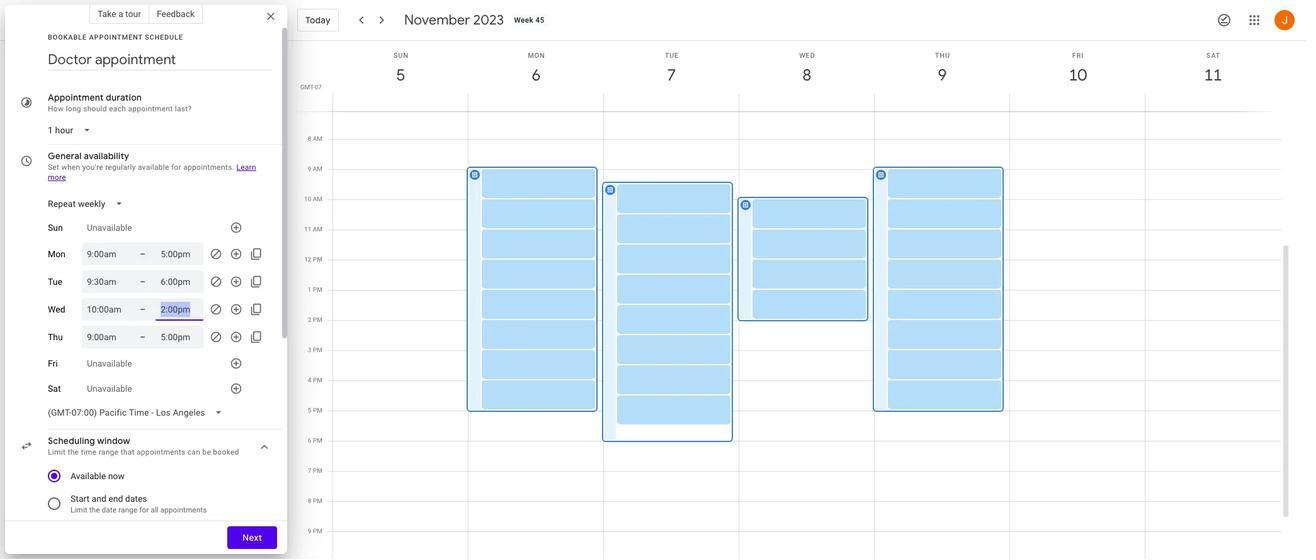 Task type: locate. For each thing, give the bounding box(es) containing it.
10 am
[[304, 196, 322, 203]]

tue for tue 7
[[665, 52, 679, 60]]

5 pm from the top
[[313, 377, 322, 384]]

for left the all
[[139, 506, 149, 515]]

sat for sat 11
[[1206, 52, 1220, 60]]

feedback button
[[149, 4, 203, 24]]

8 am
[[308, 135, 322, 142]]

availability
[[84, 151, 129, 162]]

4 am from the top
[[313, 196, 322, 203]]

– right start time on thursdays text box
[[140, 332, 146, 343]]

0 vertical spatial unavailable
[[87, 223, 132, 233]]

fri for fri 10
[[1072, 52, 1084, 60]]

1 horizontal spatial 11
[[1203, 65, 1221, 86]]

wed for wed
[[48, 305, 65, 315]]

0 horizontal spatial fri
[[48, 359, 58, 369]]

tue left start time on tuesdays text field
[[48, 277, 62, 287]]

1 vertical spatial unavailable
[[87, 359, 132, 369]]

1 vertical spatial 8
[[308, 135, 311, 142]]

07
[[315, 84, 322, 91]]

sat up saturday, november 11 element in the top of the page
[[1206, 52, 1220, 60]]

when
[[61, 163, 80, 172]]

pm for 1 pm
[[313, 287, 322, 293]]

appointments.
[[183, 163, 234, 172]]

0 vertical spatial 11
[[1203, 65, 1221, 86]]

0 horizontal spatial sun
[[48, 223, 63, 233]]

1 vertical spatial fri
[[48, 359, 58, 369]]

0 vertical spatial sat
[[1206, 52, 1220, 60]]

1 horizontal spatial sun
[[393, 52, 409, 60]]

am down the 9 am
[[313, 196, 322, 203]]

time
[[81, 448, 97, 457]]

wed up wednesday, november 8 element
[[799, 52, 815, 60]]

pm for 5 pm
[[313, 407, 322, 414]]

9 pm from the top
[[313, 498, 322, 505]]

0 vertical spatial thu
[[935, 52, 950, 60]]

appointments inside the scheduling window limit the time range that appointments can be booked
[[137, 448, 185, 457]]

1 unavailable from the top
[[87, 223, 132, 233]]

3 unavailable from the top
[[87, 384, 132, 394]]

0 vertical spatial for
[[171, 163, 181, 172]]

for
[[171, 163, 181, 172], [139, 506, 149, 515]]

0 vertical spatial 6
[[531, 65, 540, 86]]

range down window
[[99, 448, 119, 457]]

available
[[71, 472, 106, 482]]

thu
[[935, 52, 950, 60], [48, 332, 63, 343]]

option group
[[43, 463, 259, 518]]

5
[[395, 65, 405, 86], [308, 407, 311, 414]]

sun down more
[[48, 223, 63, 233]]

6 column header
[[468, 41, 604, 111]]

1 vertical spatial mon
[[48, 249, 65, 259]]

limit down scheduling
[[48, 448, 66, 457]]

2 – from the top
[[140, 277, 146, 287]]

2
[[308, 317, 311, 324]]

appointments
[[137, 448, 185, 457], [160, 506, 207, 515]]

1 vertical spatial 11
[[304, 226, 311, 233]]

1 horizontal spatial 6
[[531, 65, 540, 86]]

mon
[[528, 52, 545, 60], [48, 249, 65, 259]]

– for wed
[[140, 305, 146, 315]]

Start time on Mondays text field
[[87, 247, 125, 262]]

1 vertical spatial limit
[[71, 506, 87, 515]]

wed for wed 8
[[799, 52, 815, 60]]

pm up 8 pm
[[313, 468, 322, 475]]

wed inside 8 column header
[[799, 52, 815, 60]]

11 inside column header
[[1203, 65, 1221, 86]]

2 am from the top
[[313, 135, 322, 142]]

2 vertical spatial 7
[[308, 468, 311, 475]]

– left end time on tuesdays text field
[[140, 277, 146, 287]]

1 – from the top
[[140, 249, 146, 259]]

0 horizontal spatial wed
[[48, 305, 65, 315]]

more
[[48, 173, 66, 182]]

None field
[[43, 119, 101, 142], [43, 193, 133, 215], [43, 402, 233, 424], [43, 119, 101, 142], [43, 193, 133, 215], [43, 402, 233, 424]]

mon for mon 6
[[528, 52, 545, 60]]

0 horizontal spatial for
[[139, 506, 149, 515]]

2 vertical spatial unavailable
[[87, 384, 132, 394]]

1 vertical spatial thu
[[48, 332, 63, 343]]

11
[[1203, 65, 1221, 86], [304, 226, 311, 233]]

5 pm
[[308, 407, 322, 414]]

mon up monday, november 6 element
[[528, 52, 545, 60]]

1 horizontal spatial limit
[[71, 506, 87, 515]]

0 vertical spatial 7
[[666, 65, 675, 86]]

0 vertical spatial sun
[[393, 52, 409, 60]]

0 vertical spatial the
[[68, 448, 79, 457]]

8 inside wed 8
[[802, 65, 811, 86]]

am up 12 pm
[[313, 226, 322, 233]]

for inside start and end dates limit the date range for all appointments
[[139, 506, 149, 515]]

3 – from the top
[[140, 305, 146, 315]]

next button
[[227, 523, 277, 554]]

0 vertical spatial tue
[[665, 52, 679, 60]]

1 horizontal spatial 5
[[395, 65, 405, 86]]

sat
[[1206, 52, 1220, 60], [48, 384, 61, 394]]

tue for tue
[[48, 277, 62, 287]]

last?
[[175, 105, 192, 113]]

mon for mon
[[48, 249, 65, 259]]

0 horizontal spatial 6
[[308, 438, 311, 445]]

mon left start time on mondays text box
[[48, 249, 65, 259]]

8 pm
[[308, 498, 322, 505]]

7 for 7 pm
[[308, 468, 311, 475]]

pm right 3
[[313, 347, 322, 354]]

0 vertical spatial 9
[[937, 65, 946, 86]]

appointments right the all
[[160, 506, 207, 515]]

1 vertical spatial tue
[[48, 277, 62, 287]]

4 pm from the top
[[313, 347, 322, 354]]

sun 5
[[393, 52, 409, 86]]

wed
[[799, 52, 815, 60], [48, 305, 65, 315]]

saturday, november 11 element
[[1199, 61, 1228, 90]]

grid containing 5
[[292, 41, 1291, 560]]

10 pm from the top
[[313, 528, 322, 535]]

tuesday, november 7 element
[[657, 61, 686, 90]]

next
[[242, 533, 262, 544]]

sun up sunday, november 5 element
[[393, 52, 409, 60]]

tue 7
[[665, 52, 679, 86]]

1 horizontal spatial tue
[[665, 52, 679, 60]]

am for 10 am
[[313, 196, 322, 203]]

1 pm from the top
[[313, 256, 322, 263]]

pm up 9 pm
[[313, 498, 322, 505]]

learn more
[[48, 163, 256, 182]]

pm for 2 pm
[[313, 317, 322, 324]]

range down dates
[[118, 506, 137, 515]]

0 vertical spatial mon
[[528, 52, 545, 60]]

1 vertical spatial for
[[139, 506, 149, 515]]

– left end time on wednesdays text field
[[140, 305, 146, 315]]

6 down 5 pm at the left
[[308, 438, 311, 445]]

0 horizontal spatial 5
[[308, 407, 311, 414]]

8 column header
[[739, 41, 875, 111]]

thu inside 9 column header
[[935, 52, 950, 60]]

am for 9 am
[[313, 166, 322, 173]]

tue up tuesday, november 7 element
[[665, 52, 679, 60]]

0 vertical spatial appointments
[[137, 448, 185, 457]]

0 vertical spatial range
[[99, 448, 119, 457]]

5 am from the top
[[313, 226, 322, 233]]

0 horizontal spatial 10
[[304, 196, 311, 203]]

0 horizontal spatial tue
[[48, 277, 62, 287]]

3
[[308, 347, 311, 354]]

pm for 3 pm
[[313, 347, 322, 354]]

fri for fri
[[48, 359, 58, 369]]

0 horizontal spatial thu
[[48, 332, 63, 343]]

3 pm from the top
[[313, 317, 322, 324]]

am down 8 am on the left of page
[[313, 166, 322, 173]]

6 inside mon 6
[[531, 65, 540, 86]]

unavailable
[[87, 223, 132, 233], [87, 359, 132, 369], [87, 384, 132, 394]]

6 pm from the top
[[313, 407, 322, 414]]

should
[[83, 105, 107, 113]]

4 – from the top
[[140, 332, 146, 343]]

pm right 2
[[313, 317, 322, 324]]

2 unavailable from the top
[[87, 359, 132, 369]]

1 vertical spatial appointments
[[160, 506, 207, 515]]

sat up scheduling
[[48, 384, 61, 394]]

the down scheduling
[[68, 448, 79, 457]]

0 vertical spatial 5
[[395, 65, 405, 86]]

0 vertical spatial 10
[[1068, 65, 1086, 86]]

am up the 9 am
[[313, 135, 322, 142]]

2 vertical spatial 8
[[308, 498, 311, 505]]

Start time on Tuesdays text field
[[87, 275, 125, 290]]

9 am
[[308, 166, 322, 173]]

1 vertical spatial the
[[89, 506, 100, 515]]

unavailable for sun
[[87, 223, 132, 233]]

11 am
[[304, 226, 322, 233]]

4 pm
[[308, 377, 322, 384]]

1 am from the top
[[313, 105, 322, 112]]

pm down 5 pm at the left
[[313, 438, 322, 445]]

10
[[1068, 65, 1086, 86], [304, 196, 311, 203]]

0 vertical spatial limit
[[48, 448, 66, 457]]

sun inside 5 column header
[[393, 52, 409, 60]]

8 for 8 pm
[[308, 498, 311, 505]]

learn more link
[[48, 163, 256, 182]]

tour
[[125, 9, 141, 19]]

7
[[666, 65, 675, 86], [308, 105, 311, 112], [308, 468, 311, 475]]

sat for sat
[[48, 384, 61, 394]]

sun for sun 5
[[393, 52, 409, 60]]

1 horizontal spatial fri
[[1072, 52, 1084, 60]]

pm for 7 pm
[[313, 468, 322, 475]]

–
[[140, 249, 146, 259], [140, 277, 146, 287], [140, 305, 146, 315], [140, 332, 146, 343]]

mon inside 6 column header
[[528, 52, 545, 60]]

2 vertical spatial 9
[[308, 528, 311, 535]]

1 horizontal spatial the
[[89, 506, 100, 515]]

am down 07 at the top of page
[[313, 105, 322, 112]]

tue inside the 7 column header
[[665, 52, 679, 60]]

limit
[[48, 448, 66, 457], [71, 506, 87, 515]]

1 vertical spatial 6
[[308, 438, 311, 445]]

pm right 1
[[313, 287, 322, 293]]

1 vertical spatial 7
[[308, 105, 311, 112]]

1 horizontal spatial thu
[[935, 52, 950, 60]]

wed left the "start time on wednesdays" text box
[[48, 305, 65, 315]]

november 2023
[[404, 11, 504, 29]]

am for 7 am
[[313, 105, 322, 112]]

1 horizontal spatial 10
[[1068, 65, 1086, 86]]

1 vertical spatial 10
[[304, 196, 311, 203]]

the
[[68, 448, 79, 457], [89, 506, 100, 515]]

1 vertical spatial 9
[[308, 166, 311, 173]]

appointments left can at left
[[137, 448, 185, 457]]

pm down 8 pm
[[313, 528, 322, 535]]

mon 6
[[528, 52, 545, 86]]

0 vertical spatial fri
[[1072, 52, 1084, 60]]

duration
[[106, 92, 142, 103]]

thu up thursday, november 9 element
[[935, 52, 950, 60]]

pm for 12 pm
[[313, 256, 322, 263]]

am
[[313, 105, 322, 112], [313, 135, 322, 142], [313, 166, 322, 173], [313, 196, 322, 203], [313, 226, 322, 233]]

thu left start time on thursdays text box
[[48, 332, 63, 343]]

1 horizontal spatial sat
[[1206, 52, 1220, 60]]

Add title text field
[[48, 50, 272, 69]]

0 horizontal spatial mon
[[48, 249, 65, 259]]

6 pm
[[308, 438, 322, 445]]

0 horizontal spatial sat
[[48, 384, 61, 394]]

7 pm from the top
[[313, 438, 322, 445]]

the down and
[[89, 506, 100, 515]]

sun
[[393, 52, 409, 60], [48, 223, 63, 233]]

pm right 4
[[313, 377, 322, 384]]

1 vertical spatial range
[[118, 506, 137, 515]]

november
[[404, 11, 470, 29]]

sat inside sat 11
[[1206, 52, 1220, 60]]

pm up 6 pm
[[313, 407, 322, 414]]

7 for 7 am
[[308, 105, 311, 112]]

fri inside fri 10
[[1072, 52, 1084, 60]]

0 vertical spatial 8
[[802, 65, 811, 86]]

1 vertical spatial sun
[[48, 223, 63, 233]]

1 vertical spatial wed
[[48, 305, 65, 315]]

am for 11 am
[[313, 226, 322, 233]]

fri
[[1072, 52, 1084, 60], [48, 359, 58, 369]]

– for thu
[[140, 332, 146, 343]]

3 am from the top
[[313, 166, 322, 173]]

1 horizontal spatial mon
[[528, 52, 545, 60]]

grid
[[292, 41, 1291, 560]]

appointment
[[48, 92, 104, 103]]

tue
[[665, 52, 679, 60], [48, 277, 62, 287]]

1 vertical spatial sat
[[48, 384, 61, 394]]

1 horizontal spatial wed
[[799, 52, 815, 60]]

today button
[[297, 5, 339, 35]]

range
[[99, 448, 119, 457], [118, 506, 137, 515]]

0 horizontal spatial limit
[[48, 448, 66, 457]]

8
[[802, 65, 811, 86], [308, 135, 311, 142], [308, 498, 311, 505]]

6 down 45 on the left of the page
[[531, 65, 540, 86]]

2 pm from the top
[[313, 287, 322, 293]]

8 pm from the top
[[313, 468, 322, 475]]

pm right 12
[[313, 256, 322, 263]]

for right 'available'
[[171, 163, 181, 172]]

– right start time on mondays text box
[[140, 249, 146, 259]]

limit down start
[[71, 506, 87, 515]]

7 pm
[[308, 468, 322, 475]]

0 vertical spatial wed
[[799, 52, 815, 60]]

pm
[[313, 256, 322, 263], [313, 287, 322, 293], [313, 317, 322, 324], [313, 347, 322, 354], [313, 377, 322, 384], [313, 407, 322, 414], [313, 438, 322, 445], [313, 468, 322, 475], [313, 498, 322, 505], [313, 528, 322, 535]]

12
[[304, 256, 311, 263]]

0 horizontal spatial the
[[68, 448, 79, 457]]



Task type: describe. For each thing, give the bounding box(es) containing it.
1
[[308, 287, 311, 293]]

Start time on Wednesdays text field
[[87, 302, 125, 317]]

gmt-
[[300, 84, 315, 91]]

feedback
[[157, 9, 195, 19]]

week 45
[[514, 16, 544, 25]]

range inside start and end dates limit the date range for all appointments
[[118, 506, 137, 515]]

can
[[188, 448, 200, 457]]

sat 11
[[1203, 52, 1221, 86]]

sun for sun
[[48, 223, 63, 233]]

all
[[151, 506, 158, 515]]

appointment
[[89, 33, 143, 42]]

appointments inside start and end dates limit the date range for all appointments
[[160, 506, 207, 515]]

8 for 8 am
[[308, 135, 311, 142]]

pm for 8 pm
[[313, 498, 322, 505]]

regularly
[[105, 163, 136, 172]]

that
[[121, 448, 135, 457]]

am for 8 am
[[313, 135, 322, 142]]

available
[[138, 163, 169, 172]]

End time on Mondays text field
[[161, 247, 198, 262]]

be
[[202, 448, 211, 457]]

and
[[92, 494, 106, 504]]

End time on Tuesdays text field
[[161, 275, 198, 290]]

monday, november 6 element
[[522, 61, 551, 90]]

10 column header
[[1009, 41, 1145, 111]]

5 column header
[[332, 41, 469, 111]]

date
[[102, 506, 117, 515]]

unavailable for sat
[[87, 384, 132, 394]]

dates
[[125, 494, 147, 504]]

5 inside sun 5
[[395, 65, 405, 86]]

week
[[514, 16, 533, 25]]

learn
[[236, 163, 256, 172]]

the inside start and end dates limit the date range for all appointments
[[89, 506, 100, 515]]

wed 8
[[799, 52, 815, 86]]

thu for thu 9
[[935, 52, 950, 60]]

each
[[109, 105, 126, 113]]

unavailable for fri
[[87, 359, 132, 369]]

option group containing available now
[[43, 463, 259, 518]]

general
[[48, 151, 82, 162]]

friday, november 10 element
[[1063, 61, 1092, 90]]

1 vertical spatial 5
[[308, 407, 311, 414]]

pm for 4 pm
[[313, 377, 322, 384]]

booked
[[213, 448, 239, 457]]

12 pm
[[304, 256, 322, 263]]

take
[[98, 9, 116, 19]]

limit inside the scheduling window limit the time range that appointments can be booked
[[48, 448, 66, 457]]

thursday, november 9 element
[[928, 61, 957, 90]]

wednesday, november 8 element
[[792, 61, 821, 90]]

range inside the scheduling window limit the time range that appointments can be booked
[[99, 448, 119, 457]]

Start time on Thursdays text field
[[87, 330, 125, 345]]

9 for 9 am
[[308, 166, 311, 173]]

pm for 6 pm
[[313, 438, 322, 445]]

45
[[535, 16, 544, 25]]

11 column header
[[1145, 41, 1281, 111]]

start
[[71, 494, 90, 504]]

2023
[[473, 11, 504, 29]]

3 pm
[[308, 347, 322, 354]]

thu 9
[[935, 52, 950, 86]]

you're
[[82, 163, 103, 172]]

now
[[108, 472, 125, 482]]

1 horizontal spatial for
[[171, 163, 181, 172]]

2 pm
[[308, 317, 322, 324]]

0 horizontal spatial 11
[[304, 226, 311, 233]]

7 am
[[308, 105, 322, 112]]

End time on Wednesdays text field
[[161, 302, 198, 317]]

available now
[[71, 472, 125, 482]]

– for mon
[[140, 249, 146, 259]]

9 pm
[[308, 528, 322, 535]]

bookable
[[48, 33, 87, 42]]

a
[[118, 9, 123, 19]]

take a tour
[[98, 9, 141, 19]]

limit inside start and end dates limit the date range for all appointments
[[71, 506, 87, 515]]

gmt-07
[[300, 84, 322, 91]]

– for tue
[[140, 277, 146, 287]]

End time on Thursdays text field
[[161, 330, 198, 345]]

take a tour button
[[89, 4, 149, 24]]

10 inside column header
[[1068, 65, 1086, 86]]

appointment
[[128, 105, 173, 113]]

long
[[66, 105, 81, 113]]

1 pm
[[308, 287, 322, 293]]

start and end dates limit the date range for all appointments
[[71, 494, 207, 515]]

9 inside thu 9
[[937, 65, 946, 86]]

9 column header
[[874, 41, 1010, 111]]

4
[[308, 377, 311, 384]]

window
[[97, 436, 130, 447]]

today
[[305, 14, 330, 26]]

end
[[109, 494, 123, 504]]

sunday, november 5 element
[[386, 61, 415, 90]]

scheduling
[[48, 436, 95, 447]]

thu for thu
[[48, 332, 63, 343]]

7 column header
[[603, 41, 739, 111]]

pm for 9 pm
[[313, 528, 322, 535]]

general availability
[[48, 151, 129, 162]]

how
[[48, 105, 64, 113]]

9 for 9 pm
[[308, 528, 311, 535]]

set when you're regularly available for appointments.
[[48, 163, 234, 172]]

fri 10
[[1068, 52, 1086, 86]]

7 inside 'tue 7'
[[666, 65, 675, 86]]

scheduling window limit the time range that appointments can be booked
[[48, 436, 239, 457]]

bookable appointment schedule
[[48, 33, 183, 42]]

set
[[48, 163, 59, 172]]

appointment duration how long should each appointment last?
[[48, 92, 192, 113]]

the inside the scheduling window limit the time range that appointments can be booked
[[68, 448, 79, 457]]

schedule
[[145, 33, 183, 42]]



Task type: vqa. For each thing, say whether or not it's contained in the screenshot.
rightmost 5
yes



